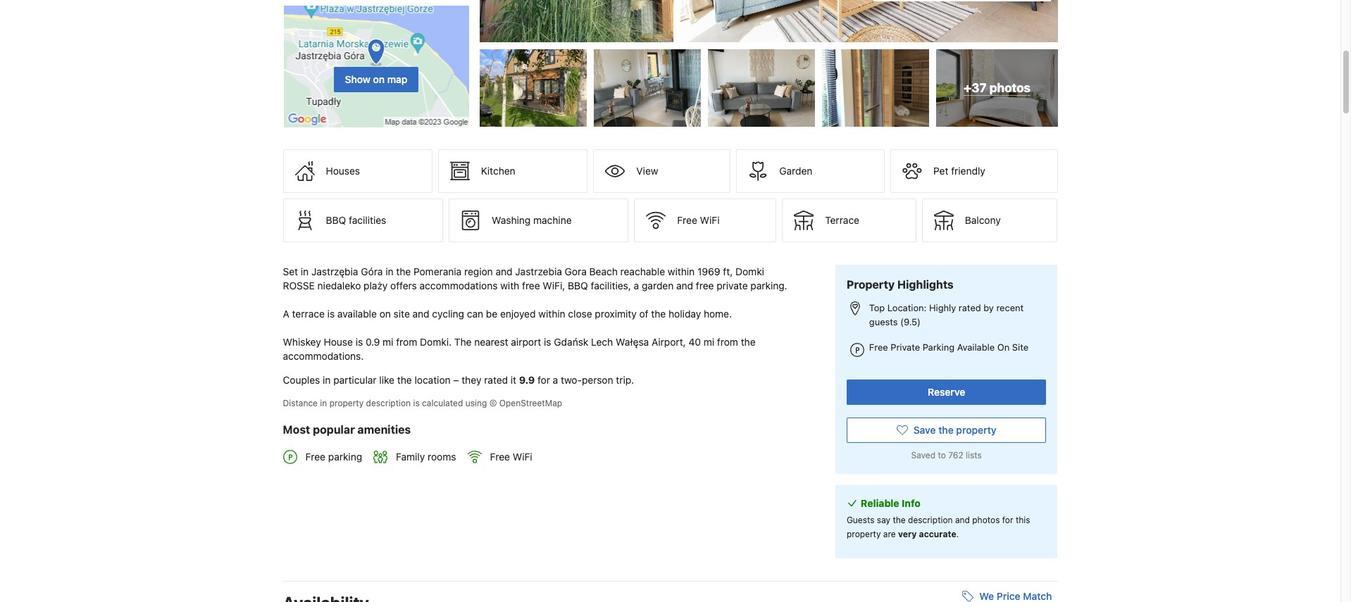 Task type: vqa. For each thing, say whether or not it's contained in the screenshot.
topmost rated
yes



Task type: locate. For each thing, give the bounding box(es) containing it.
the right say
[[893, 516, 906, 526]]

1 horizontal spatial wifi
[[700, 214, 720, 226]]

the right save
[[939, 425, 954, 437]]

property up lists
[[957, 425, 997, 437]]

9.9
[[519, 374, 535, 386]]

0 vertical spatial property
[[330, 398, 364, 409]]

2 mi from the left
[[704, 336, 715, 348]]

openstreetmap
[[500, 398, 563, 409]]

for inside guests say the description and photos for this property are
[[1003, 516, 1014, 526]]

guests
[[870, 316, 898, 328]]

to
[[938, 451, 947, 461]]

airport,
[[652, 336, 686, 348]]

on left site
[[380, 308, 391, 320]]

mi right 0.9
[[383, 336, 394, 348]]

free wifi up 1969
[[678, 214, 720, 226]]

the inside guests say the description and photos for this property are
[[893, 516, 906, 526]]

property for in
[[330, 398, 364, 409]]

0 vertical spatial for
[[538, 374, 550, 386]]

in for jastrzębia
[[301, 266, 309, 278]]

wifi inside button
[[700, 214, 720, 226]]

using
[[466, 398, 487, 409]]

lech
[[591, 336, 613, 348]]

1 horizontal spatial within
[[668, 266, 695, 278]]

view
[[637, 165, 659, 177]]

domki.
[[420, 336, 452, 348]]

rated left "it"
[[484, 374, 508, 386]]

1 vertical spatial free wifi
[[490, 451, 533, 463]]

0 vertical spatial a
[[634, 280, 639, 292]]

and inside guests say the description and photos for this property are
[[956, 516, 971, 526]]

terrace
[[826, 214, 860, 226]]

the
[[396, 266, 411, 278], [652, 308, 666, 320], [741, 336, 756, 348], [397, 374, 412, 386], [939, 425, 954, 437], [893, 516, 906, 526]]

description down like
[[366, 398, 411, 409]]

a down the reachable
[[634, 280, 639, 292]]

very
[[899, 530, 917, 540]]

for
[[538, 374, 550, 386], [1003, 516, 1014, 526]]

0 horizontal spatial bbq
[[326, 214, 346, 226]]

for right 9.9
[[538, 374, 550, 386]]

and right site
[[413, 308, 430, 320]]

1 horizontal spatial a
[[634, 280, 639, 292]]

of
[[640, 308, 649, 320]]

0 vertical spatial wifi
[[700, 214, 720, 226]]

is left 0.9
[[356, 336, 363, 348]]

0 horizontal spatial a
[[553, 374, 558, 386]]

0 vertical spatial within
[[668, 266, 695, 278]]

location
[[415, 374, 451, 386]]

1 horizontal spatial free
[[696, 280, 714, 292]]

1 vertical spatial description
[[909, 516, 953, 526]]

a
[[283, 308, 290, 320]]

it
[[511, 374, 517, 386]]

calculated
[[422, 398, 463, 409]]

bbq left facilities
[[326, 214, 346, 226]]

popular
[[313, 424, 355, 436]]

amenities
[[358, 424, 411, 436]]

photos
[[990, 80, 1031, 95], [973, 516, 1001, 526]]

0 vertical spatial on
[[373, 73, 385, 85]]

garden
[[780, 165, 813, 177]]

1 horizontal spatial for
[[1003, 516, 1014, 526]]

1 horizontal spatial from
[[717, 336, 739, 348]]

is left calculated
[[413, 398, 420, 409]]

from down the home.
[[717, 336, 739, 348]]

a
[[634, 280, 639, 292], [553, 374, 558, 386]]

property highlights
[[847, 279, 954, 291]]

plaży
[[364, 280, 388, 292]]

1 from from the left
[[396, 336, 418, 348]]

0 vertical spatial rated
[[959, 302, 982, 314]]

is right airport
[[544, 336, 552, 348]]

pet
[[934, 165, 949, 177]]

.
[[957, 530, 959, 540]]

distance
[[283, 398, 318, 409]]

domki
[[736, 266, 765, 278]]

–
[[454, 374, 459, 386]]

photos right +37
[[990, 80, 1031, 95]]

terrace button
[[783, 199, 917, 243]]

they
[[462, 374, 482, 386]]

0 horizontal spatial wifi
[[513, 451, 533, 463]]

property
[[847, 279, 895, 291]]

on inside set in jastrzębia góra in the pomerania region and jastrzebia gora beach reachable within 1969 ft, domki rosse niedaleko plaży offers accommodations with free wifi, bbq facilities, a garden and free private parking. a terrace is available on site and cycling can be enjoyed within close proximity of the holiday home. whiskey house is 0.9 mi from domki. the nearest airport is gdańsk lech wałęsa airport, 40 mi from the accommodations.
[[380, 308, 391, 320]]

0 horizontal spatial free
[[522, 280, 540, 292]]

a inside set in jastrzębia góra in the pomerania region and jastrzebia gora beach reachable within 1969 ft, domki rosse niedaleko plaży offers accommodations with free wifi, bbq facilities, a garden and free private parking. a terrace is available on site and cycling can be enjoyed within close proximity of the holiday home. whiskey house is 0.9 mi from domki. the nearest airport is gdańsk lech wałęsa airport, 40 mi from the accommodations.
[[634, 280, 639, 292]]

pet friendly button
[[891, 150, 1058, 193]]

free
[[678, 214, 698, 226], [870, 342, 889, 353], [306, 451, 326, 463], [490, 451, 510, 463]]

in right distance
[[320, 398, 327, 409]]

free down the guests
[[870, 342, 889, 353]]

site
[[1013, 342, 1029, 353]]

photos inside guests say the description and photos for this property are
[[973, 516, 1001, 526]]

1 vertical spatial rated
[[484, 374, 508, 386]]

photos left this
[[973, 516, 1001, 526]]

description up very accurate .
[[909, 516, 953, 526]]

property inside dropdown button
[[957, 425, 997, 437]]

a left two-
[[553, 374, 558, 386]]

very accurate .
[[899, 530, 959, 540]]

particular
[[334, 374, 377, 386]]

1 horizontal spatial mi
[[704, 336, 715, 348]]

wifi up 1969
[[700, 214, 720, 226]]

reachable
[[621, 266, 665, 278]]

0 horizontal spatial within
[[539, 308, 566, 320]]

and up .
[[956, 516, 971, 526]]

0 horizontal spatial mi
[[383, 336, 394, 348]]

1 horizontal spatial rated
[[959, 302, 982, 314]]

facilities,
[[591, 280, 631, 292]]

the right like
[[397, 374, 412, 386]]

+37 photos link
[[937, 49, 1058, 127]]

1 vertical spatial photos
[[973, 516, 1001, 526]]

mi right 40
[[704, 336, 715, 348]]

1 vertical spatial bbq
[[568, 280, 588, 292]]

0 vertical spatial description
[[366, 398, 411, 409]]

bbq
[[326, 214, 346, 226], [568, 280, 588, 292]]

kitchen
[[481, 165, 516, 177]]

region
[[465, 266, 493, 278]]

wifi down openstreetmap
[[513, 451, 533, 463]]

góra
[[361, 266, 383, 278]]

offers
[[391, 280, 417, 292]]

accommodations
[[420, 280, 498, 292]]

free private parking available on site
[[870, 342, 1029, 353]]

and right 'garden'
[[677, 280, 694, 292]]

free inside button
[[678, 214, 698, 226]]

pet friendly
[[934, 165, 986, 177]]

0 horizontal spatial description
[[366, 398, 411, 409]]

on left map
[[373, 73, 385, 85]]

on
[[998, 342, 1010, 353]]

0 vertical spatial free wifi
[[678, 214, 720, 226]]

trip.
[[616, 374, 634, 386]]

0 vertical spatial bbq
[[326, 214, 346, 226]]

1 horizontal spatial bbq
[[568, 280, 588, 292]]

free down view button
[[678, 214, 698, 226]]

from down site
[[396, 336, 418, 348]]

free wifi
[[678, 214, 720, 226], [490, 451, 533, 463]]

in right set
[[301, 266, 309, 278]]

within left close
[[539, 308, 566, 320]]

0.9
[[366, 336, 380, 348]]

in down accommodations.
[[323, 374, 331, 386]]

bbq inside set in jastrzębia góra in the pomerania region and jastrzebia gora beach reachable within 1969 ft, domki rosse niedaleko plaży offers accommodations with free wifi, bbq facilities, a garden and free private parking. a terrace is available on site and cycling can be enjoyed within close proximity of the holiday home. whiskey house is 0.9 mi from domki. the nearest airport is gdańsk lech wałęsa airport, 40 mi from the accommodations.
[[568, 280, 588, 292]]

proximity
[[595, 308, 637, 320]]

+37
[[964, 80, 987, 95]]

parking.
[[751, 280, 788, 292]]

set in jastrzębia góra in the pomerania region and jastrzebia gora beach reachable within 1969 ft, domki rosse niedaleko plaży offers accommodations with free wifi, bbq facilities, a garden and free private parking. a terrace is available on site and cycling can be enjoyed within close proximity of the holiday home. whiskey house is 0.9 mi from domki. the nearest airport is gdańsk lech wałęsa airport, 40 mi from the accommodations.
[[283, 266, 788, 362]]

1 vertical spatial within
[[539, 308, 566, 320]]

free down 1969
[[696, 280, 714, 292]]

the up offers
[[396, 266, 411, 278]]

private
[[891, 342, 921, 353]]

property down guests
[[847, 530, 881, 540]]

(9.5)
[[901, 316, 921, 328]]

house
[[324, 336, 353, 348]]

1 vertical spatial on
[[380, 308, 391, 320]]

mi
[[383, 336, 394, 348], [704, 336, 715, 348]]

within up 'garden'
[[668, 266, 695, 278]]

0 horizontal spatial from
[[396, 336, 418, 348]]

cycling
[[432, 308, 465, 320]]

2 vertical spatial property
[[847, 530, 881, 540]]

description inside guests say the description and photos for this property are
[[909, 516, 953, 526]]

1 vertical spatial for
[[1003, 516, 1014, 526]]

nearest
[[475, 336, 509, 348]]

1 horizontal spatial property
[[847, 530, 881, 540]]

rated left by
[[959, 302, 982, 314]]

show on map section
[[277, 0, 474, 128]]

1 horizontal spatial description
[[909, 516, 953, 526]]

free down 'jastrzebia'
[[522, 280, 540, 292]]

this
[[1016, 516, 1031, 526]]

recent
[[997, 302, 1024, 314]]

with
[[501, 280, 520, 292]]

2 horizontal spatial property
[[957, 425, 997, 437]]

washing
[[492, 214, 531, 226]]

free wifi inside free wifi button
[[678, 214, 720, 226]]

available
[[338, 308, 377, 320]]

wałęsa
[[616, 336, 649, 348]]

close
[[568, 308, 593, 320]]

0 horizontal spatial rated
[[484, 374, 508, 386]]

0 horizontal spatial property
[[330, 398, 364, 409]]

and
[[496, 266, 513, 278], [677, 280, 694, 292], [413, 308, 430, 320], [956, 516, 971, 526]]

bbq down gora
[[568, 280, 588, 292]]

0 horizontal spatial for
[[538, 374, 550, 386]]

bbq facilities button
[[283, 199, 443, 243]]

guests
[[847, 516, 875, 526]]

and up with
[[496, 266, 513, 278]]

free wifi down the ©
[[490, 451, 533, 463]]

for left this
[[1003, 516, 1014, 526]]

property down particular
[[330, 398, 364, 409]]

1 horizontal spatial free wifi
[[678, 214, 720, 226]]

1 vertical spatial property
[[957, 425, 997, 437]]

is
[[328, 308, 335, 320], [356, 336, 363, 348], [544, 336, 552, 348], [413, 398, 420, 409]]

reliable
[[861, 498, 900, 510]]

from
[[396, 336, 418, 348], [717, 336, 739, 348]]

most
[[283, 424, 310, 436]]



Task type: describe. For each thing, give the bounding box(es) containing it.
free parking
[[306, 451, 362, 463]]

bbq inside button
[[326, 214, 346, 226]]

highly
[[930, 302, 957, 314]]

wifi,
[[543, 280, 566, 292]]

property inside guests say the description and photos for this property are
[[847, 530, 881, 540]]

gora
[[565, 266, 587, 278]]

in for particular
[[323, 374, 331, 386]]

0 vertical spatial photos
[[990, 80, 1031, 95]]

762
[[949, 451, 964, 461]]

couples
[[283, 374, 320, 386]]

home.
[[704, 308, 732, 320]]

reserve button
[[847, 380, 1047, 406]]

available
[[958, 342, 995, 353]]

1969
[[698, 266, 721, 278]]

couples in particular like the location – they rated it 9.9 for a two-person trip.
[[283, 374, 634, 386]]

the right 40
[[741, 336, 756, 348]]

like
[[379, 374, 395, 386]]

free wifi button
[[635, 199, 777, 243]]

description for and
[[909, 516, 953, 526]]

save
[[914, 425, 936, 437]]

©
[[490, 398, 497, 409]]

the right of
[[652, 308, 666, 320]]

machine
[[534, 214, 572, 226]]

parking
[[923, 342, 955, 353]]

family
[[396, 451, 425, 463]]

rosse
[[283, 280, 315, 292]]

reliable info
[[861, 498, 921, 510]]

view button
[[594, 150, 731, 193]]

2 from from the left
[[717, 336, 739, 348]]

on inside section
[[373, 73, 385, 85]]

distance in property description is calculated using © openstreetmap
[[283, 398, 563, 409]]

say
[[877, 516, 891, 526]]

free down the ©
[[490, 451, 510, 463]]

ft,
[[723, 266, 733, 278]]

airport
[[511, 336, 542, 348]]

accommodations.
[[283, 350, 364, 362]]

be
[[486, 308, 498, 320]]

highlights
[[898, 279, 954, 291]]

garden
[[642, 280, 674, 292]]

top location: highly rated by recent guests (9.5)
[[870, 302, 1024, 328]]

saved
[[912, 451, 936, 461]]

in right góra
[[386, 266, 394, 278]]

rooms
[[428, 451, 456, 463]]

the
[[455, 336, 472, 348]]

facilities
[[349, 214, 386, 226]]

description for is
[[366, 398, 411, 409]]

40
[[689, 336, 701, 348]]

show
[[345, 73, 371, 85]]

1 vertical spatial wifi
[[513, 451, 533, 463]]

2 free from the left
[[696, 280, 714, 292]]

location:
[[888, 302, 927, 314]]

free left parking
[[306, 451, 326, 463]]

site
[[394, 308, 410, 320]]

friendly
[[952, 165, 986, 177]]

private
[[717, 280, 748, 292]]

person
[[582, 374, 614, 386]]

1 free from the left
[[522, 280, 540, 292]]

1 vertical spatial a
[[553, 374, 558, 386]]

0 horizontal spatial free wifi
[[490, 451, 533, 463]]

1 mi from the left
[[383, 336, 394, 348]]

washing machine
[[492, 214, 572, 226]]

info
[[902, 498, 921, 510]]

in for property
[[320, 398, 327, 409]]

niedaleko
[[318, 280, 361, 292]]

map
[[387, 73, 408, 85]]

show on map
[[345, 73, 408, 85]]

holiday
[[669, 308, 701, 320]]

property for the
[[957, 425, 997, 437]]

houses button
[[283, 150, 433, 193]]

parking
[[328, 451, 362, 463]]

is right terrace
[[328, 308, 335, 320]]

washing machine button
[[449, 199, 629, 243]]

can
[[467, 308, 484, 320]]

two-
[[561, 374, 582, 386]]

balcony
[[965, 214, 1001, 226]]

save the property
[[914, 425, 997, 437]]

guests say the description and photos for this property are
[[847, 516, 1031, 540]]

reserve
[[928, 387, 966, 399]]

bbq facilities
[[326, 214, 386, 226]]

pomerania
[[414, 266, 462, 278]]

the inside dropdown button
[[939, 425, 954, 437]]

lists
[[966, 451, 982, 461]]

save the property button
[[847, 418, 1047, 444]]

rated inside top location: highly rated by recent guests (9.5)
[[959, 302, 982, 314]]

+37 photos
[[964, 80, 1031, 95]]



